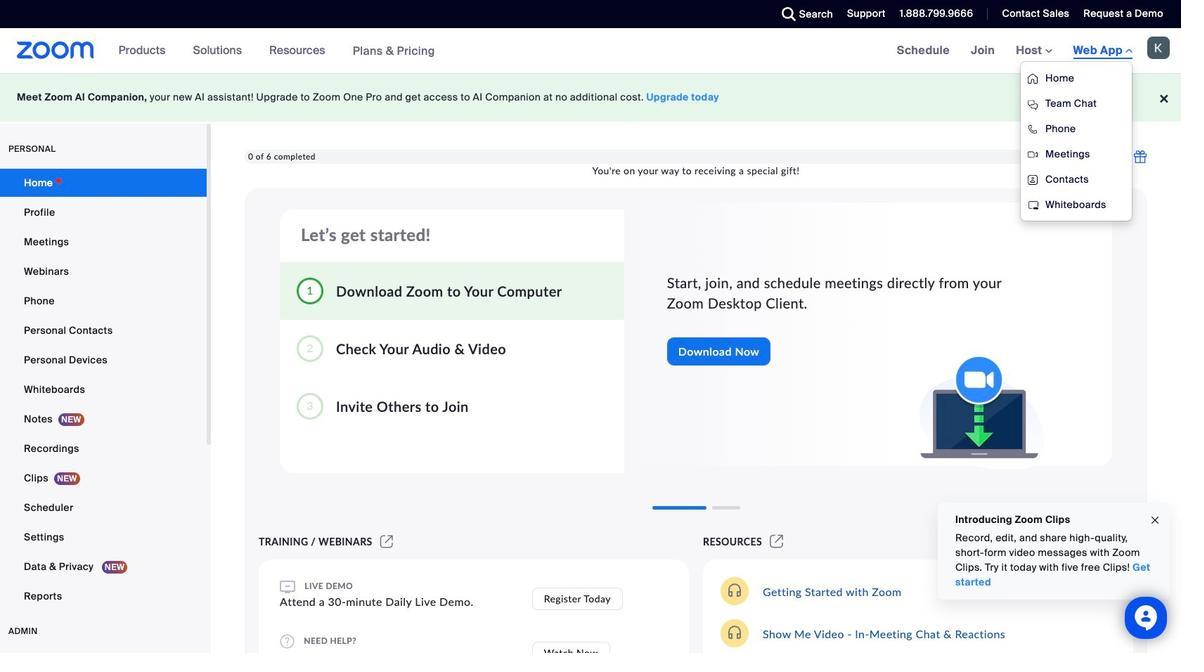 Task type: describe. For each thing, give the bounding box(es) containing it.
window new image
[[378, 536, 395, 548]]

window new image
[[768, 536, 786, 548]]

zoom logo image
[[17, 41, 94, 59]]

close image
[[1150, 512, 1161, 528]]

personal menu menu
[[0, 169, 207, 612]]



Task type: vqa. For each thing, say whether or not it's contained in the screenshot.
banner
yes



Task type: locate. For each thing, give the bounding box(es) containing it.
banner
[[0, 28, 1181, 222]]

product information navigation
[[108, 28, 446, 74]]

footer
[[0, 73, 1181, 122]]

meetings navigation
[[887, 28, 1181, 222]]

profile picture image
[[1148, 37, 1170, 59]]



